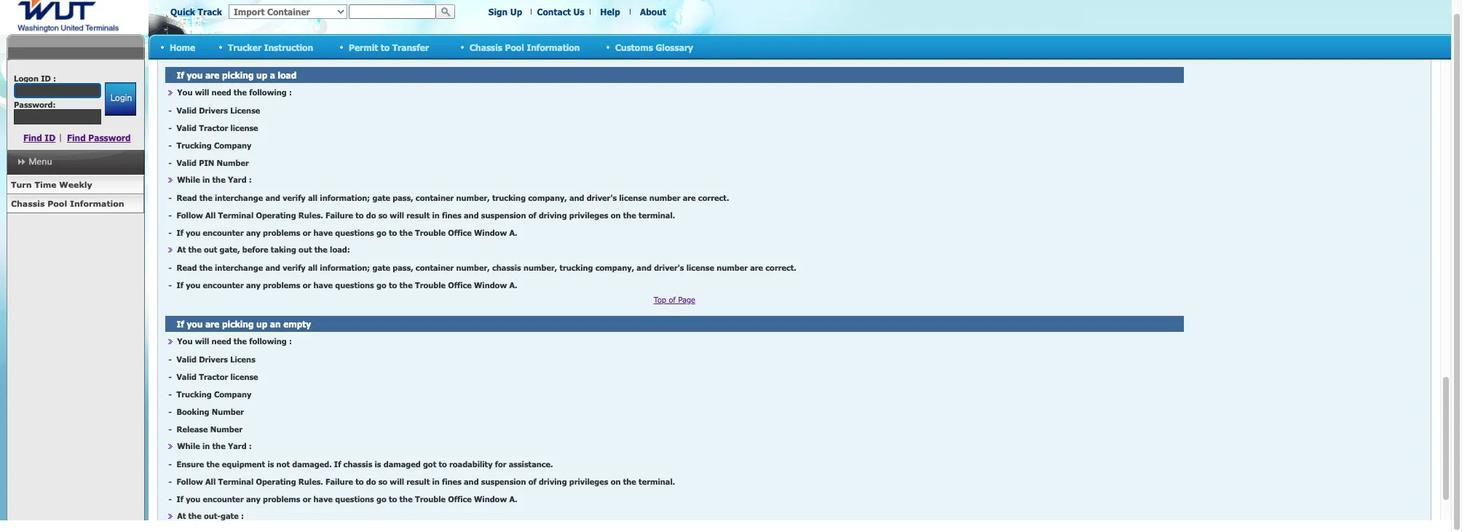 Task type: vqa. For each thing, say whether or not it's contained in the screenshot.
Container Inventory on the top of page
no



Task type: locate. For each thing, give the bounding box(es) containing it.
0 horizontal spatial find
[[23, 133, 42, 143]]

pool inside 'link'
[[48, 199, 67, 208]]

1 vertical spatial information
[[70, 199, 124, 208]]

find password link
[[67, 133, 131, 143]]

0 vertical spatial chassis pool information
[[470, 42, 580, 52]]

us
[[574, 7, 585, 17]]

about
[[640, 7, 666, 17]]

chassis pool information down turn time weekly link
[[11, 199, 124, 208]]

transfer
[[392, 42, 429, 52]]

1 horizontal spatial find
[[67, 133, 86, 143]]

1 find from the left
[[23, 133, 42, 143]]

information
[[527, 42, 580, 52], [70, 199, 124, 208]]

id
[[41, 74, 51, 83], [45, 133, 56, 143]]

turn time weekly
[[11, 180, 92, 189]]

0 horizontal spatial pool
[[48, 199, 67, 208]]

chassis down sign
[[470, 42, 503, 52]]

2 find from the left
[[67, 133, 86, 143]]

chassis pool information down up
[[470, 42, 580, 52]]

pool
[[505, 42, 524, 52], [48, 199, 67, 208]]

None text field
[[349, 4, 436, 19]]

to
[[381, 42, 390, 52]]

0 vertical spatial chassis
[[470, 42, 503, 52]]

customs glossary
[[615, 42, 693, 52]]

about link
[[640, 7, 666, 17]]

0 vertical spatial information
[[527, 42, 580, 52]]

id for logon
[[41, 74, 51, 83]]

find id link
[[23, 133, 56, 143]]

find left "password"
[[67, 133, 86, 143]]

instruction
[[264, 42, 313, 52]]

1 vertical spatial chassis pool information
[[11, 199, 124, 208]]

permit to transfer
[[349, 42, 429, 52]]

None text field
[[14, 83, 101, 98]]

0 vertical spatial id
[[41, 74, 51, 83]]

1 horizontal spatial chassis
[[470, 42, 503, 52]]

information down contact in the left top of the page
[[527, 42, 580, 52]]

0 horizontal spatial information
[[70, 199, 124, 208]]

0 horizontal spatial chassis pool information
[[11, 199, 124, 208]]

chassis pool information inside 'link'
[[11, 199, 124, 208]]

contact us
[[537, 7, 585, 17]]

information down 'weekly'
[[70, 199, 124, 208]]

1 vertical spatial chassis
[[11, 199, 45, 208]]

weekly
[[59, 180, 92, 189]]

1 horizontal spatial pool
[[505, 42, 524, 52]]

id down "password:"
[[45, 133, 56, 143]]

1 vertical spatial pool
[[48, 199, 67, 208]]

id left :
[[41, 74, 51, 83]]

find down "password:"
[[23, 133, 42, 143]]

1 horizontal spatial information
[[527, 42, 580, 52]]

pool down turn time weekly at the left top of the page
[[48, 199, 67, 208]]

chassis
[[470, 42, 503, 52], [11, 199, 45, 208]]

chassis pool information
[[470, 42, 580, 52], [11, 199, 124, 208]]

0 horizontal spatial chassis
[[11, 199, 45, 208]]

login image
[[105, 82, 136, 116]]

chassis down turn
[[11, 199, 45, 208]]

find
[[23, 133, 42, 143], [67, 133, 86, 143]]

None password field
[[14, 109, 101, 125]]

trucker instruction
[[228, 42, 313, 52]]

time
[[35, 180, 57, 189]]

1 vertical spatial id
[[45, 133, 56, 143]]

find for find password
[[67, 133, 86, 143]]

pool down up
[[505, 42, 524, 52]]



Task type: describe. For each thing, give the bounding box(es) containing it.
turn time weekly link
[[7, 176, 144, 194]]

find for find id
[[23, 133, 42, 143]]

sign up
[[489, 7, 522, 17]]

id for find
[[45, 133, 56, 143]]

information inside 'link'
[[70, 199, 124, 208]]

find id
[[23, 133, 56, 143]]

permit
[[349, 42, 378, 52]]

up
[[510, 7, 522, 17]]

quick track
[[170, 7, 222, 17]]

help
[[600, 7, 620, 17]]

glossary
[[656, 42, 693, 52]]

turn
[[11, 180, 32, 189]]

password:
[[14, 100, 56, 109]]

logon
[[14, 74, 39, 83]]

contact
[[537, 7, 571, 17]]

contact us link
[[537, 7, 585, 17]]

trucker
[[228, 42, 262, 52]]

customs
[[615, 42, 653, 52]]

chassis pool information link
[[7, 194, 144, 213]]

sign
[[489, 7, 508, 17]]

:
[[53, 74, 56, 83]]

home
[[170, 42, 195, 52]]

logon id :
[[14, 74, 56, 83]]

password
[[88, 133, 131, 143]]

chassis inside 'link'
[[11, 199, 45, 208]]

sign up link
[[489, 7, 522, 17]]

track
[[198, 7, 222, 17]]

find password
[[67, 133, 131, 143]]

0 vertical spatial pool
[[505, 42, 524, 52]]

help link
[[600, 7, 620, 17]]

1 horizontal spatial chassis pool information
[[470, 42, 580, 52]]

quick
[[170, 7, 195, 17]]



